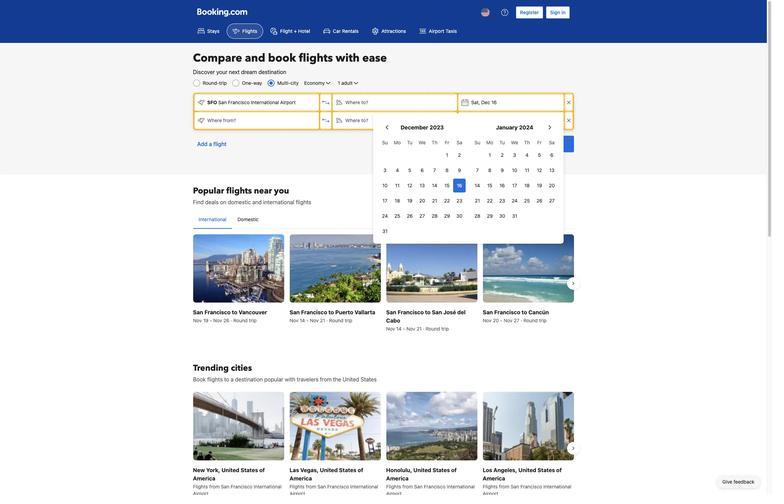 Task type: locate. For each thing, give the bounding box(es) containing it.
23 inside option
[[500, 198, 506, 204]]

booking.com logo image
[[197, 8, 247, 16], [197, 8, 247, 16]]

16 right dec
[[492, 99, 497, 105]]

1 horizontal spatial th
[[525, 140, 530, 146]]

airport down las
[[290, 491, 305, 495]]

airport down honolulu,
[[387, 491, 402, 495]]

trip down vancouver
[[249, 318, 257, 324]]

18 right 17 option
[[395, 198, 400, 204]]

2 fr from the left
[[538, 140, 542, 146]]

8 January 2024 checkbox
[[484, 164, 496, 177]]

0 vertical spatial 27
[[550, 198, 555, 204]]

2 region from the top
[[188, 390, 580, 495]]

1
[[338, 80, 340, 86], [446, 152, 448, 158], [489, 152, 491, 158]]

flights inside honolulu, united states of america flights from san francisco international airport
[[387, 484, 401, 490]]

0 horizontal spatial 30
[[457, 213, 463, 219]]

vallarta
[[355, 309, 376, 316]]

1 horizontal spatial mo
[[487, 140, 494, 146]]

4 December 2023 checkbox
[[391, 164, 404, 177]]

1 horizontal spatial 3
[[514, 152, 517, 158]]

of inside new york, united states of america flights from san francisco international airport
[[260, 467, 265, 473]]

united right honolulu,
[[414, 467, 432, 473]]

mo
[[394, 140, 401, 146], [487, 140, 494, 146]]

1 horizontal spatial 5
[[538, 152, 541, 158]]

30
[[457, 213, 463, 219], [500, 213, 506, 219]]

1 horizontal spatial 11
[[525, 167, 530, 173]]

united right the
[[343, 377, 359, 383]]

3 inside option
[[514, 152, 517, 158]]

18 inside option
[[525, 183, 530, 188]]

america inside new york, united states of america flights from san francisco international airport
[[193, 476, 215, 482]]

flights inside los angeles, united states of america flights from san francisco international airport
[[483, 484, 498, 490]]

0 vertical spatial and
[[245, 51, 266, 66]]

international inside las vegas, united states of america flights from san francisco international airport
[[351, 484, 378, 490]]

states inside las vegas, united states of america flights from san francisco international airport
[[339, 467, 357, 473]]

tu up 2 option
[[500, 140, 505, 146]]

2 grid from the left
[[472, 136, 559, 223]]

28 January 2024 checkbox
[[472, 209, 484, 223]]

1 horizontal spatial 20
[[493, 318, 499, 324]]

1 america from the left
[[193, 476, 215, 482]]

america for new
[[193, 476, 215, 482]]

2 7 from the left
[[476, 167, 479, 173]]

from left the
[[320, 377, 332, 383]]

0 vertical spatial with
[[336, 51, 360, 66]]

th for 2024
[[525, 140, 530, 146]]

ease
[[363, 51, 387, 66]]

1 sa from the left
[[457, 140, 463, 146]]

12
[[537, 167, 542, 173], [408, 183, 413, 188]]

5 December 2023 checkbox
[[404, 164, 416, 177]]

8 inside checkbox
[[489, 167, 492, 173]]

tu for january
[[500, 140, 505, 146]]

6 inside option
[[551, 152, 554, 158]]

one-
[[242, 80, 254, 86]]

san francisco to puerto vallarta image
[[290, 235, 381, 303]]

1 horizontal spatial 22
[[487, 198, 493, 204]]

1 of from the left
[[260, 467, 265, 473]]

round
[[233, 318, 248, 324], [329, 318, 344, 324], [524, 318, 538, 324], [426, 326, 440, 332]]

0 horizontal spatial 12
[[408, 183, 413, 188]]

2 right 1 option
[[458, 152, 461, 158]]

america
[[193, 476, 215, 482], [290, 476, 312, 482], [387, 476, 409, 482], [483, 476, 506, 482]]

17 December 2023 checkbox
[[379, 194, 391, 208]]

airport inside las vegas, united states of america flights from san francisco international airport
[[290, 491, 305, 495]]

region
[[188, 232, 580, 335], [188, 390, 580, 495]]

1 vertical spatial 4
[[396, 167, 399, 173]]

10
[[512, 167, 518, 173], [383, 183, 388, 188]]

america down honolulu,
[[387, 476, 409, 482]]

2 horizontal spatial 27
[[550, 198, 555, 204]]

1 where to? from the top
[[346, 99, 369, 105]]

america down the "new"
[[193, 476, 215, 482]]

15 January 2024 checkbox
[[484, 179, 496, 193]]

0 horizontal spatial 18
[[395, 198, 400, 204]]

0 vertical spatial 5
[[538, 152, 541, 158]]

register
[[520, 9, 539, 15]]

0 horizontal spatial 2
[[458, 152, 461, 158]]

1 vertical spatial 31
[[383, 228, 388, 234]]

11 right 10 december 2023 checkbox
[[395, 183, 400, 188]]

4 for 4 january 2024 option
[[526, 152, 529, 158]]

sign in
[[550, 9, 566, 15]]

3 right 2 option
[[514, 152, 517, 158]]

9 right 8 january 2024 checkbox
[[501, 167, 504, 173]]

2 we from the left
[[511, 140, 519, 146]]

1 su from the left
[[382, 140, 388, 146]]

0 vertical spatial 13
[[550, 167, 555, 173]]

fr up the 5 option
[[538, 140, 542, 146]]

las vegas, united states of america image
[[290, 392, 381, 461]]

1 22 from the left
[[444, 198, 450, 204]]

destination inside the trending cities book flights to a destination popular with travelers from the united states
[[235, 377, 263, 383]]

5 for the 5 option
[[538, 152, 541, 158]]

from down "angeles,"
[[499, 484, 510, 490]]

from?
[[223, 117, 236, 123]]

1 horizontal spatial 19
[[407, 198, 413, 204]]

29 for 29 january 2024 option
[[487, 213, 493, 219]]

20 for the 20 january 2024 'option'
[[549, 183, 555, 188]]

honolulu,
[[387, 467, 412, 473]]

1 to? from the top
[[362, 99, 369, 105]]

13
[[550, 167, 555, 173], [420, 183, 425, 188]]

to inside san francisco to cancún nov 20 - nov 27 · round trip
[[522, 309, 528, 316]]

11
[[525, 167, 530, 173], [395, 183, 400, 188]]

1 vertical spatial 11
[[395, 183, 400, 188]]

1 7 from the left
[[434, 167, 436, 173]]

2 9 from the left
[[501, 167, 504, 173]]

18 for 18 december 2023 option
[[395, 198, 400, 204]]

3 for 3 option
[[514, 152, 517, 158]]

new
[[193, 467, 205, 473]]

nov
[[193, 318, 202, 324], [213, 318, 222, 324], [290, 318, 299, 324], [310, 318, 319, 324], [483, 318, 492, 324], [504, 318, 513, 324], [387, 326, 395, 332], [407, 326, 416, 332]]

1 vertical spatial a
[[231, 377, 234, 383]]

flights up domestic
[[226, 185, 252, 197]]

27 December 2023 checkbox
[[416, 209, 429, 223]]

8 right 7 option
[[446, 167, 449, 173]]

12 inside option
[[408, 183, 413, 188]]

26
[[537, 198, 543, 204], [407, 213, 413, 219], [224, 318, 229, 324]]

1 horizontal spatial 4
[[526, 152, 529, 158]]

add a flight button
[[193, 136, 231, 152]]

1 tu from the left
[[407, 140, 413, 146]]

find
[[193, 199, 204, 205]]

10 left the 11 december 2023 option
[[383, 183, 388, 188]]

16 right 15 january 2024 checkbox
[[500, 183, 505, 188]]

30 January 2024 checkbox
[[496, 209, 509, 223]]

0 horizontal spatial 7
[[434, 167, 436, 173]]

francisco inside san francisco to cancún nov 20 - nov 27 · round trip
[[495, 309, 521, 316]]

24 left 25 december 2023 option
[[382, 213, 388, 219]]

of for los angeles, united states of america
[[557, 467, 562, 473]]

we for december
[[419, 140, 426, 146]]

23
[[457, 198, 463, 204], [500, 198, 506, 204]]

0 horizontal spatial sa
[[457, 140, 463, 146]]

a down cities
[[231, 377, 234, 383]]

airport
[[429, 28, 445, 34], [280, 99, 296, 105], [193, 491, 209, 495], [290, 491, 305, 495], [387, 491, 402, 495], [483, 491, 499, 495]]

1 vertical spatial region
[[188, 390, 580, 495]]

0 vertical spatial 26
[[537, 198, 543, 204]]

1 vertical spatial 6
[[421, 167, 424, 173]]

2 america from the left
[[290, 476, 312, 482]]

round inside san francisco to cancún nov 20 - nov 27 · round trip
[[524, 318, 538, 324]]

0 horizontal spatial 19
[[203, 318, 209, 324]]

1 30 from the left
[[457, 213, 463, 219]]

1 vertical spatial 13
[[420, 183, 425, 188]]

26 January 2024 checkbox
[[534, 194, 546, 208]]

18 January 2024 checkbox
[[521, 179, 534, 193]]

3 January 2024 checkbox
[[509, 148, 521, 162]]

10 right the 9 option
[[512, 167, 518, 173]]

27 inside checkbox
[[550, 198, 555, 204]]

13 right 12 december 2023 option
[[420, 183, 425, 188]]

and
[[245, 51, 266, 66], [253, 199, 262, 205]]

and up dream
[[245, 51, 266, 66]]

2 horizontal spatial 1
[[489, 152, 491, 158]]

2 vertical spatial 26
[[224, 318, 229, 324]]

destination
[[259, 69, 286, 75], [235, 377, 263, 383]]

1 23 from the left
[[457, 198, 463, 204]]

4 right 3 december 2023 checkbox
[[396, 167, 399, 173]]

5
[[538, 152, 541, 158], [409, 167, 412, 173]]

- inside san francisco to san josé del cabo nov 14 - nov 21 · round trip
[[403, 326, 405, 332]]

1 vertical spatial 17
[[383, 198, 388, 204]]

flights inside new york, united states of america flights from san francisco international airport
[[193, 484, 208, 490]]

0 horizontal spatial 26
[[224, 318, 229, 324]]

0 horizontal spatial 13
[[420, 183, 425, 188]]

2 for december 2023
[[458, 152, 461, 158]]

of inside honolulu, united states of america flights from san francisco international airport
[[452, 467, 457, 473]]

with up adult
[[336, 51, 360, 66]]

1 mo from the left
[[394, 140, 401, 146]]

14 January 2024 checkbox
[[472, 179, 484, 193]]

9 right 8 "option"
[[458, 167, 461, 173]]

international button
[[193, 211, 232, 229]]

to for san
[[425, 309, 431, 316]]

7 for 7 option
[[434, 167, 436, 173]]

1 vertical spatial 20
[[420, 198, 425, 204]]

san francisco to san josé del cabo nov 14 - nov 21 · round trip
[[387, 309, 466, 332]]

and inside compare and book flights with ease discover your next dream destination
[[245, 51, 266, 66]]

1 horizontal spatial 15
[[488, 183, 493, 188]]

0 horizontal spatial 20
[[420, 198, 425, 204]]

13 right 12 option
[[550, 167, 555, 173]]

united inside new york, united states of america flights from san francisco international airport
[[222, 467, 240, 473]]

15
[[445, 183, 450, 188], [488, 183, 493, 188]]

to? for 2nd where to? dropdown button from the top
[[362, 117, 369, 123]]

airport left taxis
[[429, 28, 445, 34]]

1 horizontal spatial 28
[[475, 213, 481, 219]]

united inside las vegas, united states of america flights from san francisco international airport
[[320, 467, 338, 473]]

16 for 16 january 2024 checkbox
[[500, 183, 505, 188]]

0 horizontal spatial a
[[209, 141, 212, 147]]

fr for 2023
[[445, 140, 450, 146]]

31 inside checkbox
[[512, 213, 518, 219]]

0 vertical spatial 10
[[512, 167, 518, 173]]

trending
[[193, 363, 229, 374]]

0 vertical spatial region
[[188, 232, 580, 335]]

of inside los angeles, united states of america flights from san francisco international airport
[[557, 467, 562, 473]]

13 inside checkbox
[[420, 183, 425, 188]]

trip down 'cancún'
[[539, 318, 547, 324]]

united inside los angeles, united states of america flights from san francisco international airport
[[519, 467, 537, 473]]

8
[[446, 167, 449, 173], [489, 167, 492, 173]]

20 inside option
[[420, 198, 425, 204]]

1 vertical spatial and
[[253, 199, 262, 205]]

su up 3 december 2023 checkbox
[[382, 140, 388, 146]]

josé
[[444, 309, 456, 316]]

0 horizontal spatial 31
[[383, 228, 388, 234]]

5 for '5' "option" at the right of the page
[[409, 167, 412, 173]]

31 down 24 option
[[383, 228, 388, 234]]

1 vertical spatial to?
[[362, 117, 369, 123]]

4 January 2024 checkbox
[[521, 148, 534, 162]]

3 of from the left
[[452, 467, 457, 473]]

flights
[[243, 28, 257, 34], [193, 484, 208, 490], [290, 484, 305, 490], [387, 484, 401, 490], [483, 484, 498, 490]]

1 left 2 option
[[489, 152, 491, 158]]

31 for 31 december 2023 checkbox
[[383, 228, 388, 234]]

2 where to? from the top
[[346, 117, 369, 123]]

4 inside checkbox
[[396, 167, 399, 173]]

22 December 2023 checkbox
[[441, 194, 454, 208]]

1 horizontal spatial fr
[[538, 140, 542, 146]]

a
[[209, 141, 212, 147], [231, 377, 234, 383]]

23 December 2023 checkbox
[[454, 194, 466, 208]]

17 right 16 january 2024 checkbox
[[513, 183, 517, 188]]

united for new york, united states of america
[[222, 467, 240, 473]]

to left 'puerto' on the left bottom
[[329, 309, 334, 316]]

0 vertical spatial 3
[[514, 152, 517, 158]]

2 horizontal spatial 26
[[537, 198, 543, 204]]

stays link
[[192, 24, 226, 39]]

2 to? from the top
[[362, 117, 369, 123]]

1 horizontal spatial 13
[[550, 167, 555, 173]]

francisco inside san francisco to puerto vallarta nov 14 - nov 21 · round trip
[[301, 309, 327, 316]]

where to? for second where to? dropdown button from the bottom
[[346, 99, 369, 105]]

19
[[537, 183, 542, 188], [407, 198, 413, 204], [203, 318, 209, 324]]

12 left 13 december 2023 checkbox
[[408, 183, 413, 188]]

11 inside the 11 december 2023 option
[[395, 183, 400, 188]]

1 horizontal spatial 7
[[476, 167, 479, 173]]

5 right 4 december 2023 checkbox
[[409, 167, 412, 173]]

from inside las vegas, united states of america flights from san francisco international airport
[[306, 484, 316, 490]]

29 inside 29 december 2023 checkbox
[[444, 213, 450, 219]]

where
[[346, 99, 360, 105], [207, 117, 222, 123], [346, 117, 360, 123]]

vegas,
[[301, 467, 319, 473]]

0 horizontal spatial 8
[[446, 167, 449, 173]]

12 right the 11 january 2024 option
[[537, 167, 542, 173]]

states
[[361, 377, 377, 383], [241, 467, 258, 473], [339, 467, 357, 473], [433, 467, 450, 473], [538, 467, 555, 473]]

united right vegas,
[[320, 467, 338, 473]]

3
[[514, 152, 517, 158], [384, 167, 387, 173]]

6 December 2023 checkbox
[[416, 164, 429, 177]]

11 inside the 11 january 2024 option
[[525, 167, 530, 173]]

of inside las vegas, united states of america flights from san francisco international airport
[[358, 467, 363, 473]]

9 for the 9 option
[[501, 167, 504, 173]]

sa for 2023
[[457, 140, 463, 146]]

13 December 2023 checkbox
[[416, 179, 429, 193]]

2 23 from the left
[[500, 198, 506, 204]]

grid
[[379, 136, 466, 238], [472, 136, 559, 223]]

to
[[232, 309, 238, 316], [329, 309, 334, 316], [425, 309, 431, 316], [522, 309, 528, 316], [224, 377, 229, 383]]

16 inside sat, dec 16 popup button
[[492, 99, 497, 105]]

0 horizontal spatial we
[[419, 140, 426, 146]]

trip inside san francisco to vancouver nov 19 - nov 26 · round trip
[[249, 318, 257, 324]]

su for january
[[475, 140, 481, 146]]

19 inside checkbox
[[407, 198, 413, 204]]

6 for the 6 option on the top right of page
[[551, 152, 554, 158]]

from inside honolulu, united states of america flights from san francisco international airport
[[403, 484, 413, 490]]

with right popular
[[285, 377, 296, 383]]

3 america from the left
[[387, 476, 409, 482]]

2 tu from the left
[[500, 140, 505, 146]]

tab list
[[193, 211, 574, 229]]

7
[[434, 167, 436, 173], [476, 167, 479, 173]]

13 for the 13 january 2024 "checkbox"
[[550, 167, 555, 173]]

1 region from the top
[[188, 232, 580, 335]]

0 horizontal spatial 1
[[338, 80, 340, 86]]

th
[[432, 140, 438, 146], [525, 140, 530, 146]]

cabo
[[387, 318, 400, 324]]

2 inside option
[[501, 152, 504, 158]]

18 December 2023 checkbox
[[391, 194, 404, 208]]

2 28 from the left
[[475, 213, 481, 219]]

26 inside 26 december 2023 checkbox
[[407, 213, 413, 219]]

mo for december
[[394, 140, 401, 146]]

america down los at the bottom right of page
[[483, 476, 506, 482]]

13 for 13 december 2023 checkbox
[[420, 183, 425, 188]]

22
[[444, 198, 450, 204], [487, 198, 493, 204]]

destination up multi-
[[259, 69, 286, 75]]

trip down josé
[[442, 326, 449, 332]]

16 December 2023 checkbox
[[454, 179, 466, 193]]

and down near
[[253, 199, 262, 205]]

th down 2023
[[432, 140, 438, 146]]

0 vertical spatial 12
[[537, 167, 542, 173]]

29 January 2024 checkbox
[[484, 209, 496, 223]]

0 vertical spatial a
[[209, 141, 212, 147]]

sa
[[457, 140, 463, 146], [549, 140, 555, 146]]

0 horizontal spatial th
[[432, 140, 438, 146]]

to inside san francisco to vancouver nov 19 - nov 26 · round trip
[[232, 309, 238, 316]]

1 inside "checkbox"
[[489, 152, 491, 158]]

to down trending
[[224, 377, 229, 383]]

0 vertical spatial 17
[[513, 183, 517, 188]]

mo up 1 january 2024 "checkbox"
[[487, 140, 494, 146]]

7 right 6 december 2023 option
[[434, 167, 436, 173]]

12 January 2024 checkbox
[[534, 164, 546, 177]]

2 su from the left
[[475, 140, 481, 146]]

1 horizontal spatial 2
[[501, 152, 504, 158]]

2 29 from the left
[[487, 213, 493, 219]]

0 horizontal spatial with
[[285, 377, 296, 383]]

30 for 30 january 2024 option
[[500, 213, 506, 219]]

31 January 2024 checkbox
[[509, 209, 521, 223]]

9
[[458, 167, 461, 173], [501, 167, 504, 173]]

14 inside san francisco to san josé del cabo nov 14 - nov 21 · round trip
[[397, 326, 402, 332]]

1 vertical spatial 3
[[384, 167, 387, 173]]

·
[[231, 318, 232, 324], [327, 318, 328, 324], [521, 318, 523, 324], [423, 326, 425, 332]]

from down honolulu,
[[403, 484, 413, 490]]

0 vertical spatial 24
[[512, 198, 518, 204]]

27 January 2024 checkbox
[[546, 194, 559, 208]]

23 right 22 december 2023 option
[[457, 198, 463, 204]]

america down las
[[290, 476, 312, 482]]

2 th from the left
[[525, 140, 530, 146]]

1 horizontal spatial 29
[[487, 213, 493, 219]]

6 for 6 december 2023 option
[[421, 167, 424, 173]]

stays
[[207, 28, 220, 34]]

international
[[251, 99, 279, 105], [199, 217, 227, 222], [254, 484, 282, 490], [351, 484, 378, 490], [447, 484, 475, 490], [544, 484, 572, 490]]

1 vertical spatial 19
[[407, 198, 413, 204]]

2 where to? button from the top
[[333, 112, 457, 129]]

16 inside 16 january 2024 checkbox
[[500, 183, 505, 188]]

1 fr from the left
[[445, 140, 450, 146]]

1 8 from the left
[[446, 167, 449, 173]]

14
[[432, 183, 438, 188], [475, 183, 480, 188], [300, 318, 305, 324], [397, 326, 402, 332]]

we
[[419, 140, 426, 146], [511, 140, 519, 146]]

1 horizontal spatial 30
[[500, 213, 506, 219]]

america inside los angeles, united states of america flights from san francisco international airport
[[483, 476, 506, 482]]

0 vertical spatial to?
[[362, 99, 369, 105]]

6 right '5' "option" at the right of the page
[[421, 167, 424, 173]]

- inside san francisco to puerto vallarta nov 14 - nov 21 · round trip
[[307, 318, 309, 324]]

from for las vegas, united states of america
[[306, 484, 316, 490]]

1 horizontal spatial a
[[231, 377, 234, 383]]

31 December 2023 checkbox
[[379, 225, 391, 238]]

2 vertical spatial 19
[[203, 318, 209, 324]]

flights down trending
[[207, 377, 223, 383]]

29 inside 29 january 2024 option
[[487, 213, 493, 219]]

0 horizontal spatial 17
[[383, 198, 388, 204]]

from down york,
[[209, 484, 220, 490]]

23 January 2024 checkbox
[[496, 194, 509, 208]]

28 December 2023 checkbox
[[429, 209, 441, 223]]

4
[[526, 152, 529, 158], [396, 167, 399, 173]]

27 for 27 checkbox
[[420, 213, 425, 219]]

airport down the "new"
[[193, 491, 209, 495]]

0 horizontal spatial su
[[382, 140, 388, 146]]

tab list containing international
[[193, 211, 574, 229]]

and inside "popular flights near you find deals on domestic and international flights"
[[253, 199, 262, 205]]

2 horizontal spatial 20
[[549, 183, 555, 188]]

5 right 4 january 2024 option
[[538, 152, 541, 158]]

discover
[[193, 69, 215, 75]]

1 vertical spatial 27
[[420, 213, 425, 219]]

1 vertical spatial 24
[[382, 213, 388, 219]]

8 for 8 january 2024 checkbox
[[489, 167, 492, 173]]

1 horizontal spatial 6
[[551, 152, 554, 158]]

1 horizontal spatial sa
[[549, 140, 555, 146]]

2 of from the left
[[358, 467, 363, 473]]

with inside the trending cities book flights to a destination popular with travelers from the united states
[[285, 377, 296, 383]]

17 left 18 december 2023 option
[[383, 198, 388, 204]]

2 8 from the left
[[489, 167, 492, 173]]

6 down search
[[551, 152, 554, 158]]

states for los angeles, united states of america
[[538, 467, 555, 473]]

28 left 29 january 2024 option
[[475, 213, 481, 219]]

san
[[218, 99, 227, 105], [193, 309, 203, 316], [290, 309, 300, 316], [387, 309, 397, 316], [432, 309, 442, 316], [483, 309, 493, 316], [221, 484, 230, 490], [318, 484, 326, 490], [414, 484, 423, 490], [511, 484, 520, 490]]

1 horizontal spatial 16
[[492, 99, 497, 105]]

1 28 from the left
[[432, 213, 438, 219]]

22 inside option
[[444, 198, 450, 204]]

of
[[260, 467, 265, 473], [358, 467, 363, 473], [452, 467, 457, 473], [557, 467, 562, 473]]

francisco inside new york, united states of america flights from san francisco international airport
[[231, 484, 253, 490]]

22 inside checkbox
[[487, 198, 493, 204]]

16 right 15 december 2023 checkbox
[[457, 183, 462, 188]]

sa up 2 "option"
[[457, 140, 463, 146]]

30 right 29 january 2024 option
[[500, 213, 506, 219]]

1 vertical spatial 18
[[395, 198, 400, 204]]

2 sa from the left
[[549, 140, 555, 146]]

january
[[496, 124, 518, 131]]

next
[[229, 69, 240, 75]]

0 vertical spatial 20
[[549, 183, 555, 188]]

31 right 30 january 2024 option
[[512, 213, 518, 219]]

fr
[[445, 140, 450, 146], [538, 140, 542, 146]]

states inside honolulu, united states of america flights from san francisco international airport
[[433, 467, 450, 473]]

11 December 2023 checkbox
[[391, 179, 404, 193]]

29 left 30 january 2024 option
[[487, 213, 493, 219]]

3 left 4 december 2023 checkbox
[[384, 167, 387, 173]]

21
[[432, 198, 437, 204], [475, 198, 480, 204], [320, 318, 325, 324], [417, 326, 422, 332]]

flights right "international"
[[296, 199, 312, 205]]

to left vancouver
[[232, 309, 238, 316]]

international inside los angeles, united states of america flights from san francisco international airport
[[544, 484, 572, 490]]

0 vertical spatial 4
[[526, 152, 529, 158]]

where to?
[[346, 99, 369, 105], [346, 117, 369, 123]]

3 for 3 december 2023 checkbox
[[384, 167, 387, 173]]

25 right 24 option
[[395, 213, 401, 219]]

united
[[343, 377, 359, 383], [222, 467, 240, 473], [320, 467, 338, 473], [414, 467, 432, 473], [519, 467, 537, 473]]

states inside los angeles, united states of america flights from san francisco international airport
[[538, 467, 555, 473]]

30 right 29 december 2023 checkbox
[[457, 213, 463, 219]]

1 left 2 "option"
[[446, 152, 448, 158]]

· inside san francisco to san josé del cabo nov 14 - nov 21 · round trip
[[423, 326, 425, 332]]

mo down december in the top right of the page
[[394, 140, 401, 146]]

in
[[562, 9, 566, 15]]

2 left 3 option
[[501, 152, 504, 158]]

1 left adult
[[338, 80, 340, 86]]

1 th from the left
[[432, 140, 438, 146]]

25 December 2023 checkbox
[[391, 209, 404, 223]]

sa for 2024
[[549, 140, 555, 146]]

8 right 7 option on the top right of the page
[[489, 167, 492, 173]]

4 america from the left
[[483, 476, 506, 482]]

we up 3 option
[[511, 140, 519, 146]]

los angeles, united states of america image
[[483, 392, 574, 461]]

su up 7 option on the top right of the page
[[475, 140, 481, 146]]

7 for 7 option on the top right of the page
[[476, 167, 479, 173]]

15 right 14 checkbox
[[445, 183, 450, 188]]

0 vertical spatial where to? button
[[333, 94, 457, 111]]

trip down your
[[219, 80, 227, 86]]

th up 4 january 2024 option
[[525, 140, 530, 146]]

25 left 26 january 2024 'checkbox'
[[525, 198, 530, 204]]

fr for 2024
[[538, 140, 542, 146]]

28 right 27 checkbox
[[432, 213, 438, 219]]

of for new york, united states of america
[[260, 467, 265, 473]]

1 29 from the left
[[444, 213, 450, 219]]

9 January 2024 checkbox
[[496, 164, 509, 177]]

17 inside 17 option
[[383, 198, 388, 204]]

2 for january 2024
[[501, 152, 504, 158]]

1 15 from the left
[[445, 183, 450, 188]]

with inside compare and book flights with ease discover your next dream destination
[[336, 51, 360, 66]]

15 for 15 january 2024 checkbox
[[488, 183, 493, 188]]

1 vertical spatial 5
[[409, 167, 412, 173]]

united right "angeles,"
[[519, 467, 537, 473]]

2 mo from the left
[[487, 140, 494, 146]]

4 right 3 option
[[526, 152, 529, 158]]

flights for las vegas, united states of america
[[290, 484, 305, 490]]

fr up 1 option
[[445, 140, 450, 146]]

1 horizontal spatial 23
[[500, 198, 506, 204]]

0 horizontal spatial 25
[[395, 213, 401, 219]]

from down vegas,
[[306, 484, 316, 490]]

0 horizontal spatial tu
[[407, 140, 413, 146]]

19 January 2024 checkbox
[[534, 179, 546, 193]]

29 for 29 december 2023 checkbox
[[444, 213, 450, 219]]

flights up economy
[[299, 51, 333, 66]]

29 right 28 checkbox
[[444, 213, 450, 219]]

0 horizontal spatial 11
[[395, 183, 400, 188]]

region containing new york, united states of america
[[188, 390, 580, 495]]

america inside honolulu, united states of america flights from san francisco international airport
[[387, 476, 409, 482]]

17 inside '17' option
[[513, 183, 517, 188]]

0 vertical spatial 6
[[551, 152, 554, 158]]

tu down december in the top right of the page
[[407, 140, 413, 146]]

26 for 26 january 2024 'checkbox'
[[537, 198, 543, 204]]

24 December 2023 checkbox
[[379, 209, 391, 223]]

airport inside los angeles, united states of america flights from san francisco international airport
[[483, 491, 499, 495]]

united for las vegas, united states of america
[[320, 467, 338, 473]]

0 horizontal spatial fr
[[445, 140, 450, 146]]

th for 2023
[[432, 140, 438, 146]]

15 right 14 january 2024 checkbox
[[488, 183, 493, 188]]

0 horizontal spatial 9
[[458, 167, 461, 173]]

9 for 9 december 2023 option
[[458, 167, 461, 173]]

2 15 from the left
[[488, 183, 493, 188]]

to left josé
[[425, 309, 431, 316]]

1 9 from the left
[[458, 167, 461, 173]]

book
[[193, 377, 206, 383]]

1 horizontal spatial grid
[[472, 136, 559, 223]]

4 of from the left
[[557, 467, 562, 473]]

2 December 2023 checkbox
[[454, 148, 466, 162]]

san francisco to san josé del cabo image
[[387, 235, 478, 303]]

0 horizontal spatial 29
[[444, 213, 450, 219]]

0 vertical spatial where to?
[[346, 99, 369, 105]]

3 inside checkbox
[[384, 167, 387, 173]]

0 horizontal spatial 15
[[445, 183, 450, 188]]

1 horizontal spatial 27
[[514, 318, 520, 324]]

6
[[551, 152, 554, 158], [421, 167, 424, 173]]

2 horizontal spatial 19
[[537, 183, 542, 188]]

26 inside 26 january 2024 'checkbox'
[[537, 198, 543, 204]]

way
[[254, 80, 262, 86]]

destination down cities
[[235, 377, 263, 383]]

2 30 from the left
[[500, 213, 506, 219]]

states inside new york, united states of america flights from san francisco international airport
[[241, 467, 258, 473]]

1 grid from the left
[[379, 136, 466, 238]]

grid for december
[[379, 136, 466, 238]]

from inside new york, united states of america flights from san francisco international airport
[[209, 484, 220, 490]]

trip
[[219, 80, 227, 86], [249, 318, 257, 324], [345, 318, 353, 324], [539, 318, 547, 324], [442, 326, 449, 332]]

27 inside checkbox
[[420, 213, 425, 219]]

23 right 22 checkbox
[[500, 198, 506, 204]]

1 horizontal spatial 1
[[446, 152, 448, 158]]

12 inside option
[[537, 167, 542, 173]]

san francisco to cancún image
[[483, 235, 574, 303]]

0 horizontal spatial mo
[[394, 140, 401, 146]]

2 2 from the left
[[501, 152, 504, 158]]

su
[[382, 140, 388, 146], [475, 140, 481, 146]]

17 January 2024 checkbox
[[509, 179, 521, 193]]

17
[[513, 183, 517, 188], [383, 198, 388, 204]]

1 vertical spatial where to? button
[[333, 112, 457, 129]]

20
[[549, 183, 555, 188], [420, 198, 425, 204], [493, 318, 499, 324]]

4 inside option
[[526, 152, 529, 158]]

taxis
[[446, 28, 457, 34]]

from for los angeles, united states of america
[[499, 484, 510, 490]]

18 inside option
[[395, 198, 400, 204]]

1 we from the left
[[419, 140, 426, 146]]

6 inside 6 december 2023 option
[[421, 167, 424, 173]]

1 2 from the left
[[458, 152, 461, 158]]

5 inside option
[[538, 152, 541, 158]]

sa up the 6 option on the top right of page
[[549, 140, 555, 146]]

1 for january
[[489, 152, 491, 158]]

0 vertical spatial 31
[[512, 213, 518, 219]]

we down 'december 2023'
[[419, 140, 426, 146]]

to inside san francisco to san josé del cabo nov 14 - nov 21 · round trip
[[425, 309, 431, 316]]

22 for 22 checkbox
[[487, 198, 493, 204]]

24
[[512, 198, 518, 204], [382, 213, 388, 219]]

airport down los at the bottom right of page
[[483, 491, 499, 495]]

san inside new york, united states of america flights from san francisco international airport
[[221, 484, 230, 490]]

11 right 10 checkbox
[[525, 167, 530, 173]]

trip down 'puerto' on the left bottom
[[345, 318, 353, 324]]

to for cancún
[[522, 309, 528, 316]]

16 inside 16 option
[[457, 183, 462, 188]]

2 22 from the left
[[487, 198, 493, 204]]

26 December 2023 checkbox
[[404, 209, 416, 223]]

24 January 2024 checkbox
[[509, 194, 521, 208]]

1 horizontal spatial 25
[[525, 198, 530, 204]]

23 inside option
[[457, 198, 463, 204]]



Task type: describe. For each thing, give the bounding box(es) containing it.
4 for 4 december 2023 checkbox
[[396, 167, 399, 173]]

multi-city
[[278, 80, 299, 86]]

11 for the 11 december 2023 option
[[395, 183, 400, 188]]

0 horizontal spatial 24
[[382, 213, 388, 219]]

round inside san francisco to san josé del cabo nov 14 - nov 21 · round trip
[[426, 326, 440, 332]]

airport taxis link
[[414, 24, 463, 39]]

from inside the trending cities book flights to a destination popular with travelers from the united states
[[320, 377, 332, 383]]

17 for 17 option
[[383, 198, 388, 204]]

17 for '17' option
[[513, 183, 517, 188]]

hotel
[[298, 28, 310, 34]]

america for las
[[290, 476, 312, 482]]

su for december
[[382, 140, 388, 146]]

the
[[333, 377, 341, 383]]

america for los
[[483, 476, 506, 482]]

on
[[220, 199, 227, 205]]

sat, dec 16
[[472, 99, 497, 105]]

york,
[[206, 467, 220, 473]]

a inside the trending cities book flights to a destination popular with travelers from the united states
[[231, 377, 234, 383]]

where from? button
[[195, 112, 319, 129]]

adult
[[342, 80, 353, 86]]

11 for the 11 january 2024 option
[[525, 167, 530, 173]]

8 for 8 "option"
[[446, 167, 449, 173]]

cancún
[[529, 309, 549, 316]]

trip inside san francisco to puerto vallarta nov 14 - nov 21 · round trip
[[345, 318, 353, 324]]

december
[[401, 124, 429, 131]]

states inside the trending cities book flights to a destination popular with travelers from the united states
[[361, 377, 377, 383]]

compare and book flights with ease discover your next dream destination
[[193, 51, 387, 75]]

- inside san francisco to vancouver nov 19 - nov 26 · round trip
[[210, 318, 212, 324]]

francisco inside los angeles, united states of america flights from san francisco international airport
[[521, 484, 543, 490]]

23 for 23 january 2024 option
[[500, 198, 506, 204]]

francisco inside honolulu, united states of america flights from san francisco international airport
[[424, 484, 446, 490]]

economy
[[304, 80, 325, 86]]

25 for 25 "checkbox"
[[525, 198, 530, 204]]

26 inside san francisco to vancouver nov 19 - nov 26 · round trip
[[224, 318, 229, 324]]

san inside san francisco to vancouver nov 19 - nov 26 · round trip
[[193, 309, 203, 316]]

- inside san francisco to cancún nov 20 - nov 27 · round trip
[[501, 318, 503, 324]]

multi-
[[278, 80, 291, 86]]

5 January 2024 checkbox
[[534, 148, 546, 162]]

19 December 2023 checkbox
[[404, 194, 416, 208]]

10 for 10 december 2023 checkbox
[[383, 183, 388, 188]]

15 December 2023 checkbox
[[441, 179, 454, 193]]

where to? for 2nd where to? dropdown button from the top
[[346, 117, 369, 123]]

feedback
[[734, 479, 755, 485]]

20 inside san francisco to cancún nov 20 - nov 27 · round trip
[[493, 318, 499, 324]]

from for new york, united states of america
[[209, 484, 220, 490]]

airport taxis
[[429, 28, 457, 34]]

francisco inside san francisco to vancouver nov 19 - nov 26 · round trip
[[205, 309, 231, 316]]

los angeles, united states of america flights from san francisco international airport
[[483, 467, 572, 495]]

international inside button
[[199, 217, 227, 222]]

attractions link
[[366, 24, 412, 39]]

to for vancouver
[[232, 309, 238, 316]]

1 for december
[[446, 152, 448, 158]]

31 for 31 checkbox
[[512, 213, 518, 219]]

united inside the trending cities book flights to a destination popular with travelers from the united states
[[343, 377, 359, 383]]

of for las vegas, united states of america
[[358, 467, 363, 473]]

near
[[254, 185, 272, 197]]

city
[[291, 80, 299, 86]]

international inside new york, united states of america flights from san francisco international airport
[[254, 484, 282, 490]]

20 for 20 december 2023 option in the top of the page
[[420, 198, 425, 204]]

you
[[274, 185, 289, 197]]

to for puerto
[[329, 309, 334, 316]]

mo for january
[[487, 140, 494, 146]]

10 December 2023 checkbox
[[379, 179, 391, 193]]

10 January 2024 checkbox
[[509, 164, 521, 177]]

international inside honolulu, united states of america flights from san francisco international airport
[[447, 484, 475, 490]]

round inside san francisco to puerto vallarta nov 14 - nov 21 · round trip
[[329, 318, 344, 324]]

25 January 2024 checkbox
[[521, 194, 534, 208]]

14 December 2023 checkbox
[[429, 179, 441, 193]]

1 adult
[[338, 80, 353, 86]]

san inside honolulu, united states of america flights from san francisco international airport
[[414, 484, 423, 490]]

19 inside san francisco to vancouver nov 19 - nov 26 · round trip
[[203, 318, 209, 324]]

a inside button
[[209, 141, 212, 147]]

27 for 27 january 2024 checkbox
[[550, 198, 555, 204]]

flights link
[[227, 24, 263, 39]]

rentals
[[342, 28, 359, 34]]

10 for 10 checkbox
[[512, 167, 518, 173]]

new york, united states of america image
[[193, 392, 284, 461]]

del
[[458, 309, 466, 316]]

new york, united states of america flights from san francisco international airport
[[193, 467, 282, 495]]

your
[[216, 69, 228, 75]]

sfo san francisco international airport
[[207, 99, 296, 105]]

11 January 2024 checkbox
[[521, 164, 534, 177]]

one-way
[[242, 80, 262, 86]]

honolulu, united states of america flights from san francisco international airport
[[387, 467, 475, 495]]

1 horizontal spatial 24
[[512, 198, 518, 204]]

23 for 23 option on the top of page
[[457, 198, 463, 204]]

2024
[[519, 124, 534, 131]]

destination inside compare and book flights with ease discover your next dream destination
[[259, 69, 286, 75]]

flight
[[280, 28, 293, 34]]

travelers
[[297, 377, 319, 383]]

francisco inside las vegas, united states of america flights from san francisco international airport
[[328, 484, 349, 490]]

where inside popup button
[[207, 117, 222, 123]]

flight
[[213, 141, 227, 147]]

8 December 2023 checkbox
[[441, 164, 454, 177]]

18 for 18 january 2024 option at the top right
[[525, 183, 530, 188]]

san inside san francisco to puerto vallarta nov 14 - nov 21 · round trip
[[290, 309, 300, 316]]

28 for 28 checkbox
[[432, 213, 438, 219]]

search
[[547, 141, 563, 147]]

popular
[[193, 185, 224, 197]]

san inside las vegas, united states of america flights from san francisco international airport
[[318, 484, 326, 490]]

francisco inside san francisco to san josé del cabo nov 14 - nov 21 · round trip
[[398, 309, 424, 316]]

19 for 19 option
[[537, 183, 542, 188]]

sign in link
[[546, 6, 570, 19]]

20 January 2024 checkbox
[[546, 179, 559, 193]]

26 for 26 december 2023 checkbox on the top right of the page
[[407, 213, 413, 219]]

where from?
[[207, 117, 236, 123]]

16 for 16 option
[[457, 183, 462, 188]]

san francisco to puerto vallarta nov 14 - nov 21 · round trip
[[290, 309, 376, 324]]

30 December 2023 checkbox
[[454, 209, 466, 223]]

states for new york, united states of america
[[241, 467, 258, 473]]

3 December 2023 checkbox
[[379, 164, 391, 177]]

car
[[333, 28, 341, 34]]

2 January 2024 checkbox
[[496, 148, 509, 162]]

7 January 2024 checkbox
[[472, 164, 484, 177]]

san inside san francisco to cancún nov 20 - nov 27 · round trip
[[483, 309, 493, 316]]

add a flight
[[197, 141, 227, 147]]

puerto
[[336, 309, 354, 316]]

states for las vegas, united states of america
[[339, 467, 357, 473]]

13 January 2024 checkbox
[[546, 164, 559, 177]]

car rentals link
[[318, 24, 365, 39]]

1 where to? button from the top
[[333, 94, 457, 111]]

29 December 2023 checkbox
[[441, 209, 454, 223]]

trending cities book flights to a destination popular with travelers from the united states
[[193, 363, 377, 383]]

round-trip
[[203, 80, 227, 86]]

25 for 25 december 2023 option
[[395, 213, 401, 219]]

grid for january
[[472, 136, 559, 223]]

las
[[290, 467, 299, 473]]

vancouver
[[239, 309, 267, 316]]

popular flights near you find deals on domestic and international flights
[[193, 185, 312, 205]]

flights for los angeles, united states of america
[[483, 484, 498, 490]]

· inside san francisco to puerto vallarta nov 14 - nov 21 · round trip
[[327, 318, 328, 324]]

december 2023
[[401, 124, 444, 131]]

airport inside new york, united states of america flights from san francisco international airport
[[193, 491, 209, 495]]

tu for december
[[407, 140, 413, 146]]

airport down the 'multi-city'
[[280, 99, 296, 105]]

16 January 2024 checkbox
[[496, 179, 509, 193]]

san francisco to cancún nov 20 - nov 27 · round trip
[[483, 309, 549, 324]]

domestic
[[228, 199, 251, 205]]

compare
[[193, 51, 242, 66]]

region containing san francisco to vancouver
[[188, 232, 580, 335]]

attractions
[[382, 28, 406, 34]]

flights inside the trending cities book flights to a destination popular with travelers from the united states
[[207, 377, 223, 383]]

san francisco to vancouver nov 19 - nov 26 · round trip
[[193, 309, 267, 324]]

1 inside dropdown button
[[338, 80, 340, 86]]

· inside san francisco to vancouver nov 19 - nov 26 · round trip
[[231, 318, 232, 324]]

15 for 15 december 2023 checkbox
[[445, 183, 450, 188]]

1 adult button
[[337, 79, 360, 87]]

1 January 2024 checkbox
[[484, 148, 496, 162]]

book
[[268, 51, 296, 66]]

+
[[294, 28, 297, 34]]

cities
[[231, 363, 252, 374]]

popular
[[265, 377, 284, 383]]

21 January 2024 checkbox
[[472, 194, 484, 208]]

domestic button
[[232, 211, 264, 229]]

21 inside san francisco to san josé del cabo nov 14 - nov 21 · round trip
[[417, 326, 422, 332]]

30 for '30 december 2023' option
[[457, 213, 463, 219]]

9 December 2023 checkbox
[[454, 164, 466, 177]]

1 December 2023 checkbox
[[441, 148, 454, 162]]

flights inside compare and book flights with ease discover your next dream destination
[[299, 51, 333, 66]]

12 December 2023 checkbox
[[404, 179, 416, 193]]

las vegas, united states of america flights from san francisco international airport
[[290, 467, 378, 495]]

san francisco to vancouver image
[[193, 235, 284, 303]]

20 December 2023 checkbox
[[416, 194, 429, 208]]

2023
[[430, 124, 444, 131]]

· inside san francisco to cancún nov 20 - nov 27 · round trip
[[521, 318, 523, 324]]

22 January 2024 checkbox
[[484, 194, 496, 208]]

sat, dec 16 button
[[459, 94, 564, 111]]

international
[[263, 199, 295, 205]]

to? for second where to? dropdown button from the bottom
[[362, 99, 369, 105]]

22 for 22 december 2023 option
[[444, 198, 450, 204]]

round inside san francisco to vancouver nov 19 - nov 26 · round trip
[[233, 318, 248, 324]]

we for january
[[511, 140, 519, 146]]

round-
[[203, 80, 219, 86]]

14 inside san francisco to puerto vallarta nov 14 - nov 21 · round trip
[[300, 318, 305, 324]]

united for los angeles, united states of america
[[519, 467, 537, 473]]

27 inside san francisco to cancún nov 20 - nov 27 · round trip
[[514, 318, 520, 324]]

united inside honolulu, united states of america flights from san francisco international airport
[[414, 467, 432, 473]]

give
[[723, 479, 733, 485]]

san inside los angeles, united states of america flights from san francisco international airport
[[511, 484, 520, 490]]

angeles,
[[494, 467, 518, 473]]

12 for 12 option
[[537, 167, 542, 173]]

give feedback
[[723, 479, 755, 485]]

deals
[[205, 199, 219, 205]]

trip inside san francisco to san josé del cabo nov 14 - nov 21 · round trip
[[442, 326, 449, 332]]

car rentals
[[333, 28, 359, 34]]

trip inside san francisco to cancún nov 20 - nov 27 · round trip
[[539, 318, 547, 324]]

honolulu, united states of america image
[[387, 392, 478, 461]]

16 cell
[[454, 177, 466, 193]]

21 inside san francisco to puerto vallarta nov 14 - nov 21 · round trip
[[320, 318, 325, 324]]

airport inside honolulu, united states of america flights from san francisco international airport
[[387, 491, 402, 495]]

19 for 19 checkbox
[[407, 198, 413, 204]]

6 January 2024 checkbox
[[546, 148, 559, 162]]

january 2024
[[496, 124, 534, 131]]

to inside the trending cities book flights to a destination popular with travelers from the united states
[[224, 377, 229, 383]]

12 for 12 december 2023 option
[[408, 183, 413, 188]]

sat,
[[472, 99, 480, 105]]

dec
[[482, 99, 491, 105]]

flights for new york, united states of america
[[193, 484, 208, 490]]

sfo
[[207, 99, 217, 105]]

flight + hotel
[[280, 28, 310, 34]]

28 for 28 january 2024 checkbox
[[475, 213, 481, 219]]

los
[[483, 467, 493, 473]]

dream
[[241, 69, 257, 75]]

7 December 2023 checkbox
[[429, 164, 441, 177]]

domestic
[[238, 217, 259, 222]]

21 December 2023 checkbox
[[429, 194, 441, 208]]

search button
[[536, 136, 574, 152]]



Task type: vqa. For each thing, say whether or not it's contained in the screenshot.


